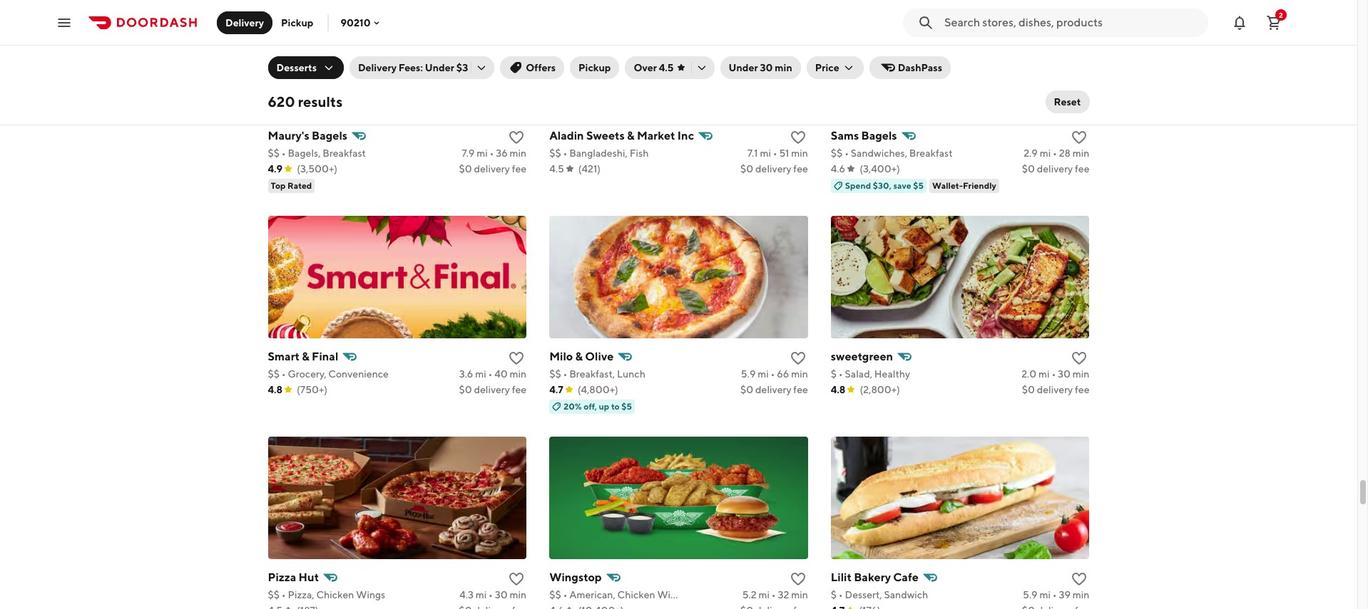 Task type: describe. For each thing, give the bounding box(es) containing it.
40
[[495, 369, 508, 380]]

$$ • bagels, breakfast
[[268, 147, 366, 159]]

fee for milo & olive
[[794, 384, 808, 396]]

maury's
[[268, 129, 309, 142]]

mi for sams bagels
[[1040, 147, 1051, 159]]

bagels for maury's bagels
[[312, 129, 348, 142]]

over 4.5 button
[[625, 56, 714, 79]]

lunch
[[617, 369, 646, 380]]

breakfast,
[[569, 369, 615, 380]]

delivery for delivery fees: under $3
[[358, 62, 397, 73]]

• left 32
[[772, 590, 776, 601]]

4.8 for smart & final
[[268, 384, 283, 396]]

• left pizza,
[[282, 590, 286, 601]]

• left 51
[[773, 147, 777, 159]]

sandwiches,
[[851, 147, 908, 159]]

under 30 min
[[729, 62, 792, 73]]

to
[[611, 401, 620, 412]]

$3
[[456, 62, 468, 73]]

$​0 for aladin sweets & market inc
[[741, 163, 754, 175]]

convenience
[[328, 369, 389, 380]]

wallet-
[[932, 180, 963, 191]]

• left 39 on the bottom of the page
[[1053, 590, 1057, 601]]

$​0 for maury's bagels
[[459, 163, 472, 175]]

fee for sweetgreen
[[1075, 384, 1090, 396]]

4.3
[[460, 590, 474, 601]]

20% off, up to $5
[[564, 401, 632, 412]]

market
[[637, 129, 675, 142]]

• left 28
[[1053, 147, 1057, 159]]

fish
[[630, 147, 649, 159]]

1 under from the left
[[425, 62, 454, 73]]

fee for aladin sweets & market inc
[[794, 163, 808, 175]]

28
[[1059, 147, 1071, 159]]

& for smart & final
[[302, 350, 309, 364]]

5.2 mi • 32 min
[[742, 590, 808, 601]]

delivery for milo & olive
[[756, 384, 792, 396]]

olive
[[585, 350, 614, 364]]

smart
[[268, 350, 300, 364]]

620 results
[[268, 93, 343, 110]]

reset
[[1054, 96, 1081, 108]]

healthy
[[875, 369, 910, 380]]

2 button
[[1260, 8, 1288, 37]]

• down wingstop
[[563, 590, 567, 601]]

pickup for rightmost pickup button
[[579, 62, 611, 73]]

3.6 mi • 40 min
[[459, 369, 527, 380]]

notification bell image
[[1231, 14, 1248, 31]]

• right 4.3
[[489, 590, 493, 601]]

delivery for delivery
[[225, 17, 264, 28]]

final
[[312, 350, 338, 364]]

4.5 inside button
[[659, 62, 674, 73]]

over 4.5
[[634, 62, 674, 73]]

american,
[[569, 590, 616, 601]]

30 for sweetgreen
[[1058, 369, 1071, 380]]

results
[[298, 93, 343, 110]]

hut
[[299, 571, 319, 585]]

• down sams
[[845, 147, 849, 159]]

click to add this store to your saved list image for final
[[508, 350, 525, 367]]

Store search: begin typing to search for stores available on DoorDash text field
[[945, 15, 1200, 30]]

delivery button
[[217, 11, 273, 34]]

2.0
[[1022, 369, 1037, 380]]

& for milo & olive
[[575, 350, 583, 364]]

click to add this store to your saved list image for cafe
[[1071, 571, 1088, 588]]

(4,800+)
[[578, 384, 618, 396]]

30 inside button
[[760, 62, 773, 73]]

over
[[634, 62, 657, 73]]

$$ for maury's
[[268, 147, 280, 159]]

offers
[[526, 62, 556, 73]]

32
[[778, 590, 789, 601]]

20%
[[564, 401, 582, 412]]

• left 40
[[488, 369, 493, 380]]

breakfast for sams bagels
[[909, 147, 953, 159]]

bakery
[[854, 571, 891, 585]]

off,
[[584, 401, 597, 412]]

36
[[496, 147, 508, 159]]

fee for maury's bagels
[[512, 163, 527, 175]]

$​0 delivery fee for sweetgreen
[[1022, 384, 1090, 396]]

620
[[268, 93, 295, 110]]

min for milo
[[791, 369, 808, 380]]

pizza,
[[288, 590, 314, 601]]

wingstop
[[549, 571, 602, 585]]

desserts
[[276, 62, 317, 73]]

7.9 mi • 36 min
[[462, 147, 527, 159]]

click to add this store to your saved list image for aladin sweets & market inc
[[790, 129, 807, 146]]

1 vertical spatial $5
[[622, 401, 632, 412]]

maury's bagels
[[268, 129, 348, 142]]

under 30 min button
[[720, 56, 801, 79]]

pickup for the left pickup button
[[281, 17, 313, 28]]

mi for smart & final
[[475, 369, 486, 380]]

• down the milo on the bottom left of the page
[[563, 369, 567, 380]]

click to add this store to your saved list image for sams bagels
[[1071, 129, 1088, 146]]

39
[[1059, 590, 1071, 601]]

under inside button
[[729, 62, 758, 73]]

grocery,
[[288, 369, 326, 380]]

$​0 delivery fee for aladin sweets & market inc
[[741, 163, 808, 175]]

(3,400+)
[[860, 163, 900, 175]]

$$ • sandwiches, breakfast
[[831, 147, 953, 159]]

4.8 for sweetgreen
[[831, 384, 846, 396]]

$​0 delivery fee for smart & final
[[459, 384, 527, 396]]

5.9 mi • 66 min
[[741, 369, 808, 380]]

3.6
[[459, 369, 473, 380]]

cafe
[[893, 571, 919, 585]]

$​0 delivery fee for maury's bagels
[[459, 163, 527, 175]]

dashpass
[[898, 62, 942, 73]]

wallet-friendly
[[932, 180, 997, 191]]

open menu image
[[56, 14, 73, 31]]

price
[[815, 62, 839, 73]]

click to add this store to your saved list image for pizza hut
[[508, 571, 525, 588]]

$​0 for sams bagels
[[1022, 163, 1035, 175]]

mi for lilit bakery cafe
[[1040, 590, 1051, 601]]

sams
[[831, 129, 859, 142]]



Task type: vqa. For each thing, say whether or not it's contained in the screenshot.
leftmost A
no



Task type: locate. For each thing, give the bounding box(es) containing it.
fee for smart & final
[[512, 384, 527, 396]]

2 vertical spatial 30
[[495, 590, 508, 601]]

(421)
[[578, 163, 601, 175]]

min right 36
[[510, 147, 527, 159]]

$$ • bangladeshi, fish
[[549, 147, 649, 159]]

mi right 4.3
[[476, 590, 487, 601]]

$5 right save
[[913, 180, 924, 191]]

0 horizontal spatial wings
[[356, 590, 385, 601]]

delivery for aladin sweets & market inc
[[756, 163, 792, 175]]

min left price
[[775, 62, 792, 73]]

bangladeshi,
[[569, 147, 628, 159]]

$$ • pizza, chicken wings
[[268, 590, 385, 601]]

4.8 down salad,
[[831, 384, 846, 396]]

click to add this store to your saved list image for olive
[[790, 350, 807, 367]]

fee down 2.0 mi • 30 min
[[1075, 384, 1090, 396]]

2 4.8 from the left
[[831, 384, 846, 396]]

0 vertical spatial delivery
[[225, 17, 264, 28]]

lilit
[[831, 571, 852, 585]]

$$ for pizza
[[268, 590, 280, 601]]

min inside under 30 min button
[[775, 62, 792, 73]]

salad,
[[845, 369, 873, 380]]

0 horizontal spatial pickup button
[[273, 11, 322, 34]]

• up 4.9
[[282, 147, 286, 159]]

delivery down the 3.6 mi • 40 min
[[474, 384, 510, 396]]

$30,
[[873, 180, 892, 191]]

1 horizontal spatial 4.5
[[659, 62, 674, 73]]

bagels,
[[288, 147, 321, 159]]

save
[[893, 180, 912, 191]]

$$ up "4.7"
[[549, 369, 561, 380]]

0 vertical spatial 30
[[760, 62, 773, 73]]

• down smart
[[282, 369, 286, 380]]

pickup left over
[[579, 62, 611, 73]]

1 horizontal spatial pickup
[[579, 62, 611, 73]]

min right 39 on the bottom of the page
[[1073, 590, 1090, 601]]

$​0 delivery fee down 2.0 mi • 30 min
[[1022, 384, 1090, 396]]

• left salad,
[[839, 369, 843, 380]]

delivery down 7.9 mi • 36 min
[[474, 163, 510, 175]]

$$ for milo
[[549, 369, 561, 380]]

$​0 delivery fee down the 3.6 mi • 40 min
[[459, 384, 527, 396]]

min right 66
[[791, 369, 808, 380]]

min for lilit
[[1073, 590, 1090, 601]]

4.8 down smart
[[268, 384, 283, 396]]

$$ down pizza
[[268, 590, 280, 601]]

7.1
[[747, 147, 758, 159]]

0 horizontal spatial delivery
[[225, 17, 264, 28]]

min for sams
[[1073, 147, 1090, 159]]

1 $ from the top
[[831, 369, 837, 380]]

delivery for sams bagels
[[1037, 163, 1073, 175]]

1 vertical spatial delivery
[[358, 62, 397, 73]]

2 chicken from the left
[[618, 590, 655, 601]]

$​0 down 3.6
[[459, 384, 472, 396]]

chicken down hut
[[316, 590, 354, 601]]

fee down the 7.1 mi • 51 min
[[794, 163, 808, 175]]

wings for wingstop
[[657, 590, 687, 601]]

5.9 for lilit bakery cafe
[[1023, 590, 1038, 601]]

$​0 down 5.9 mi • 66 min
[[741, 384, 754, 396]]

1 breakfast from the left
[[323, 147, 366, 159]]

aladin
[[549, 129, 584, 142]]

1 horizontal spatial pickup button
[[570, 56, 620, 79]]

4.9
[[268, 163, 283, 175]]

1 vertical spatial pickup
[[579, 62, 611, 73]]

1 horizontal spatial bagels
[[861, 129, 897, 142]]

mi right 7.1
[[760, 147, 771, 159]]

chicken right american,
[[618, 590, 655, 601]]

5.9 left 66
[[741, 369, 756, 380]]

dashpass button
[[869, 56, 951, 79]]

30 for pizza hut
[[495, 590, 508, 601]]

4.3 mi • 30 min
[[460, 590, 527, 601]]

1 chicken from the left
[[316, 590, 354, 601]]

$ • salad, healthy
[[831, 369, 910, 380]]

• right '2.0' at the bottom right of page
[[1052, 369, 1056, 380]]

breakfast
[[323, 147, 366, 159], [909, 147, 953, 159]]

(3,500+)
[[297, 163, 337, 175]]

dessert,
[[845, 590, 882, 601]]

0 horizontal spatial pickup
[[281, 17, 313, 28]]

(750+)
[[297, 384, 328, 396]]

$$ up 4.6
[[831, 147, 843, 159]]

0 horizontal spatial $5
[[622, 401, 632, 412]]

$$ • grocery, convenience
[[268, 369, 389, 380]]

$$ down smart
[[268, 369, 280, 380]]

0 vertical spatial 4.5
[[659, 62, 674, 73]]

chicken for wingstop
[[618, 590, 655, 601]]

fee for sams bagels
[[1075, 163, 1090, 175]]

delivery fees: under $3
[[358, 62, 468, 73]]

0 vertical spatial pickup
[[281, 17, 313, 28]]

2 horizontal spatial 30
[[1058, 369, 1071, 380]]

0 vertical spatial $
[[831, 369, 837, 380]]

• left 36
[[490, 147, 494, 159]]

0 horizontal spatial &
[[302, 350, 309, 364]]

chicken
[[316, 590, 354, 601], [618, 590, 655, 601]]

min right 28
[[1073, 147, 1090, 159]]

spend
[[845, 180, 871, 191]]

1 horizontal spatial &
[[575, 350, 583, 364]]

smart & final
[[268, 350, 338, 364]]

inc
[[678, 129, 694, 142]]

$​0 down 2.9
[[1022, 163, 1035, 175]]

0 vertical spatial 5.9
[[741, 369, 756, 380]]

bagels
[[312, 129, 348, 142], [861, 129, 897, 142]]

5.9
[[741, 369, 756, 380], [1023, 590, 1038, 601]]

min for aladin
[[791, 147, 808, 159]]

$ down lilit
[[831, 590, 837, 601]]

1 vertical spatial pickup button
[[570, 56, 620, 79]]

$​0 delivery fee for milo & olive
[[741, 384, 808, 396]]

mi for sweetgreen
[[1039, 369, 1050, 380]]

delivery down 5.9 mi • 66 min
[[756, 384, 792, 396]]

milo & olive
[[549, 350, 614, 364]]

$​0 delivery fee down 5.9 mi • 66 min
[[741, 384, 808, 396]]

2 breakfast from the left
[[909, 147, 953, 159]]

mi left 39 on the bottom of the page
[[1040, 590, 1051, 601]]

5.2
[[742, 590, 757, 601]]

min right 51
[[791, 147, 808, 159]]

1 wings from the left
[[356, 590, 385, 601]]

$$ down aladin
[[549, 147, 561, 159]]

$ for lilit bakery cafe
[[831, 590, 837, 601]]

1 horizontal spatial $5
[[913, 180, 924, 191]]

66
[[777, 369, 789, 380]]

90210 button
[[341, 17, 382, 28]]

2.9
[[1024, 147, 1038, 159]]

• down lilit
[[839, 590, 843, 601]]

$$ for sams
[[831, 147, 843, 159]]

0 vertical spatial pickup button
[[273, 11, 322, 34]]

•
[[282, 147, 286, 159], [490, 147, 494, 159], [563, 147, 567, 159], [773, 147, 777, 159], [845, 147, 849, 159], [1053, 147, 1057, 159], [282, 369, 286, 380], [488, 369, 493, 380], [563, 369, 567, 380], [771, 369, 775, 380], [839, 369, 843, 380], [1052, 369, 1056, 380], [282, 590, 286, 601], [489, 590, 493, 601], [563, 590, 567, 601], [772, 590, 776, 601], [839, 590, 843, 601], [1053, 590, 1057, 601]]

click to add this store to your saved list image up '5.9 mi • 39 min'
[[1071, 571, 1088, 588]]

sams bagels
[[831, 129, 897, 142]]

1 horizontal spatial delivery
[[358, 62, 397, 73]]

delivery down 2.9 mi • 28 min
[[1037, 163, 1073, 175]]

fee down 5.9 mi • 66 min
[[794, 384, 808, 396]]

1 4.8 from the left
[[268, 384, 283, 396]]

click to add this store to your saved list image up 7.9 mi • 36 min
[[508, 129, 525, 146]]

mi right 3.6
[[475, 369, 486, 380]]

delivery for smart & final
[[474, 384, 510, 396]]

$5
[[913, 180, 924, 191], [622, 401, 632, 412]]

mi for milo & olive
[[758, 369, 769, 380]]

click to add this store to your saved list image for maury's bagels
[[508, 129, 525, 146]]

fee down 7.9 mi • 36 min
[[512, 163, 527, 175]]

under
[[425, 62, 454, 73], [729, 62, 758, 73]]

30 right 4.3
[[495, 590, 508, 601]]

2 $ from the top
[[831, 590, 837, 601]]

desserts button
[[268, 56, 344, 79]]

up
[[599, 401, 609, 412]]

$​0 delivery fee down 2.9 mi • 28 min
[[1022, 163, 1090, 175]]

4.5 left the (421) at the top left
[[549, 163, 564, 175]]

4.6
[[831, 163, 845, 175]]

0 vertical spatial $5
[[913, 180, 924, 191]]

pizza
[[268, 571, 296, 585]]

min right 4.3
[[510, 590, 527, 601]]

min right 32
[[791, 590, 808, 601]]

delivery for maury's bagels
[[474, 163, 510, 175]]

$ • dessert, sandwich
[[831, 590, 928, 601]]

51
[[779, 147, 789, 159]]

lilit bakery cafe
[[831, 571, 919, 585]]

$​0 down 7.1
[[741, 163, 754, 175]]

4.5 right over
[[659, 62, 674, 73]]

delivery for sweetgreen
[[1037, 384, 1073, 396]]

5.9 mi • 39 min
[[1023, 590, 1090, 601]]

fees:
[[399, 62, 423, 73]]

1 horizontal spatial 30
[[760, 62, 773, 73]]

$ left salad,
[[831, 369, 837, 380]]

&
[[627, 129, 635, 142], [302, 350, 309, 364], [575, 350, 583, 364]]

mi right "5.2"
[[759, 590, 770, 601]]

pizza hut
[[268, 571, 319, 585]]

min for pizza
[[510, 590, 527, 601]]

1 vertical spatial 5.9
[[1023, 590, 1038, 601]]

0 horizontal spatial bagels
[[312, 129, 348, 142]]

top
[[271, 180, 286, 191]]

1 horizontal spatial 4.8
[[831, 384, 846, 396]]

sandwich
[[884, 590, 928, 601]]

pickup button
[[273, 11, 322, 34], [570, 56, 620, 79]]

0 horizontal spatial under
[[425, 62, 454, 73]]

$$ for aladin
[[549, 147, 561, 159]]

3 items, open order cart image
[[1266, 14, 1283, 31]]

$$ • american, chicken wings
[[549, 590, 687, 601]]

min for smart
[[510, 369, 527, 380]]

milo
[[549, 350, 573, 364]]

pickup button up desserts on the left top
[[273, 11, 322, 34]]

$
[[831, 369, 837, 380], [831, 590, 837, 601]]

$​0 delivery fee down 7.9 mi • 36 min
[[459, 163, 527, 175]]

pickup up desserts on the left top
[[281, 17, 313, 28]]

mi for pizza hut
[[476, 590, 487, 601]]

0 horizontal spatial breakfast
[[323, 147, 366, 159]]

2 horizontal spatial &
[[627, 129, 635, 142]]

mi for maury's bagels
[[477, 147, 488, 159]]

chicken for pizza hut
[[316, 590, 354, 601]]

& up grocery,
[[302, 350, 309, 364]]

4.5
[[659, 62, 674, 73], [549, 163, 564, 175]]

mi right '2.0' at the bottom right of page
[[1039, 369, 1050, 380]]

1 horizontal spatial breakfast
[[909, 147, 953, 159]]

$$ for smart
[[268, 369, 280, 380]]

breakfast up wallet-
[[909, 147, 953, 159]]

4.7
[[549, 384, 563, 396]]

0 horizontal spatial 4.8
[[268, 384, 283, 396]]

friendly
[[963, 180, 997, 191]]

bagels up sandwiches,
[[861, 129, 897, 142]]

$ for sweetgreen
[[831, 369, 837, 380]]

2 under from the left
[[729, 62, 758, 73]]

$​0 delivery fee down the 7.1 mi • 51 min
[[741, 163, 808, 175]]

min right '2.0' at the bottom right of page
[[1073, 369, 1090, 380]]

$​0 for milo & olive
[[741, 384, 754, 396]]

1 horizontal spatial under
[[729, 62, 758, 73]]

2
[[1279, 10, 1283, 19]]

click to add this store to your saved list image
[[508, 129, 525, 146], [790, 129, 807, 146], [1071, 129, 1088, 146], [508, 571, 525, 588]]

$$ up 4.9
[[268, 147, 280, 159]]

1 bagels from the left
[[312, 129, 348, 142]]

wings for pizza hut
[[356, 590, 385, 601]]

delivery down the 7.1 mi • 51 min
[[756, 163, 792, 175]]

• down aladin
[[563, 147, 567, 159]]

0 horizontal spatial 30
[[495, 590, 508, 601]]

sweetgreen
[[831, 350, 893, 364]]

5.9 left 39 on the bottom of the page
[[1023, 590, 1038, 601]]

click to add this store to your saved list image up 5.2 mi • 32 min
[[790, 571, 807, 588]]

price button
[[807, 56, 864, 79]]

4.8
[[268, 384, 283, 396], [831, 384, 846, 396]]

0 horizontal spatial 5.9
[[741, 369, 756, 380]]

7.9
[[462, 147, 475, 159]]

1 horizontal spatial chicken
[[618, 590, 655, 601]]

1 vertical spatial 4.5
[[549, 163, 564, 175]]

$​0 delivery fee for sams bagels
[[1022, 163, 1090, 175]]

0 horizontal spatial 4.5
[[549, 163, 564, 175]]

click to add this store to your saved list image up 2.9 mi • 28 min
[[1071, 129, 1088, 146]]

min right 40
[[510, 369, 527, 380]]

reset button
[[1046, 91, 1090, 113]]

click to add this store to your saved list image
[[508, 350, 525, 367], [790, 350, 807, 367], [1071, 350, 1088, 367], [790, 571, 807, 588], [1071, 571, 1088, 588]]

mi right 7.9
[[477, 147, 488, 159]]

fee down 2.9 mi • 28 min
[[1075, 163, 1090, 175]]

$​0 for sweetgreen
[[1022, 384, 1035, 396]]

1 vertical spatial $
[[831, 590, 837, 601]]

$​0 down '2.0' at the bottom right of page
[[1022, 384, 1035, 396]]

pickup button left over
[[570, 56, 620, 79]]

fee down the 3.6 mi • 40 min
[[512, 384, 527, 396]]

offers button
[[500, 56, 564, 79]]

1 vertical spatial 30
[[1058, 369, 1071, 380]]

min for maury's
[[510, 147, 527, 159]]

$$ down wingstop
[[549, 590, 561, 601]]

2 bagels from the left
[[861, 129, 897, 142]]

1 horizontal spatial wings
[[657, 590, 687, 601]]

$5 right to
[[622, 401, 632, 412]]

$​0 down 7.9
[[459, 163, 472, 175]]

& right the milo on the bottom left of the page
[[575, 350, 583, 364]]

30 left price
[[760, 62, 773, 73]]

click to add this store to your saved list image up the 7.1 mi • 51 min
[[790, 129, 807, 146]]

5.9 for milo & olive
[[741, 369, 756, 380]]

click to add this store to your saved list image up 2.0 mi • 30 min
[[1071, 350, 1088, 367]]

click to add this store to your saved list image up 4.3 mi • 30 min
[[508, 571, 525, 588]]

wings
[[356, 590, 385, 601], [657, 590, 687, 601]]

sweets
[[586, 129, 625, 142]]

click to add this store to your saved list image up 5.9 mi • 66 min
[[790, 350, 807, 367]]

2 wings from the left
[[657, 590, 687, 601]]

$​0 for smart & final
[[459, 384, 472, 396]]

2.0 mi • 30 min
[[1022, 369, 1090, 380]]

rated
[[288, 180, 312, 191]]

click to add this store to your saved list image up the 3.6 mi • 40 min
[[508, 350, 525, 367]]

1 horizontal spatial 5.9
[[1023, 590, 1038, 601]]

mi for aladin sweets & market inc
[[760, 147, 771, 159]]

mi right 2.9
[[1040, 147, 1051, 159]]

breakfast up (3,500+)
[[323, 147, 366, 159]]

mi for wingstop
[[759, 590, 770, 601]]

delivery
[[225, 17, 264, 28], [358, 62, 397, 73]]

delivery inside 'button'
[[225, 17, 264, 28]]

• left 66
[[771, 369, 775, 380]]

30 right '2.0' at the bottom right of page
[[1058, 369, 1071, 380]]

0 horizontal spatial chicken
[[316, 590, 354, 601]]

delivery down 2.0 mi • 30 min
[[1037, 384, 1073, 396]]

breakfast for maury's bagels
[[323, 147, 366, 159]]

spend $30, save $5
[[845, 180, 924, 191]]

(2,800+)
[[860, 384, 900, 396]]

bagels for sams bagels
[[861, 129, 897, 142]]



